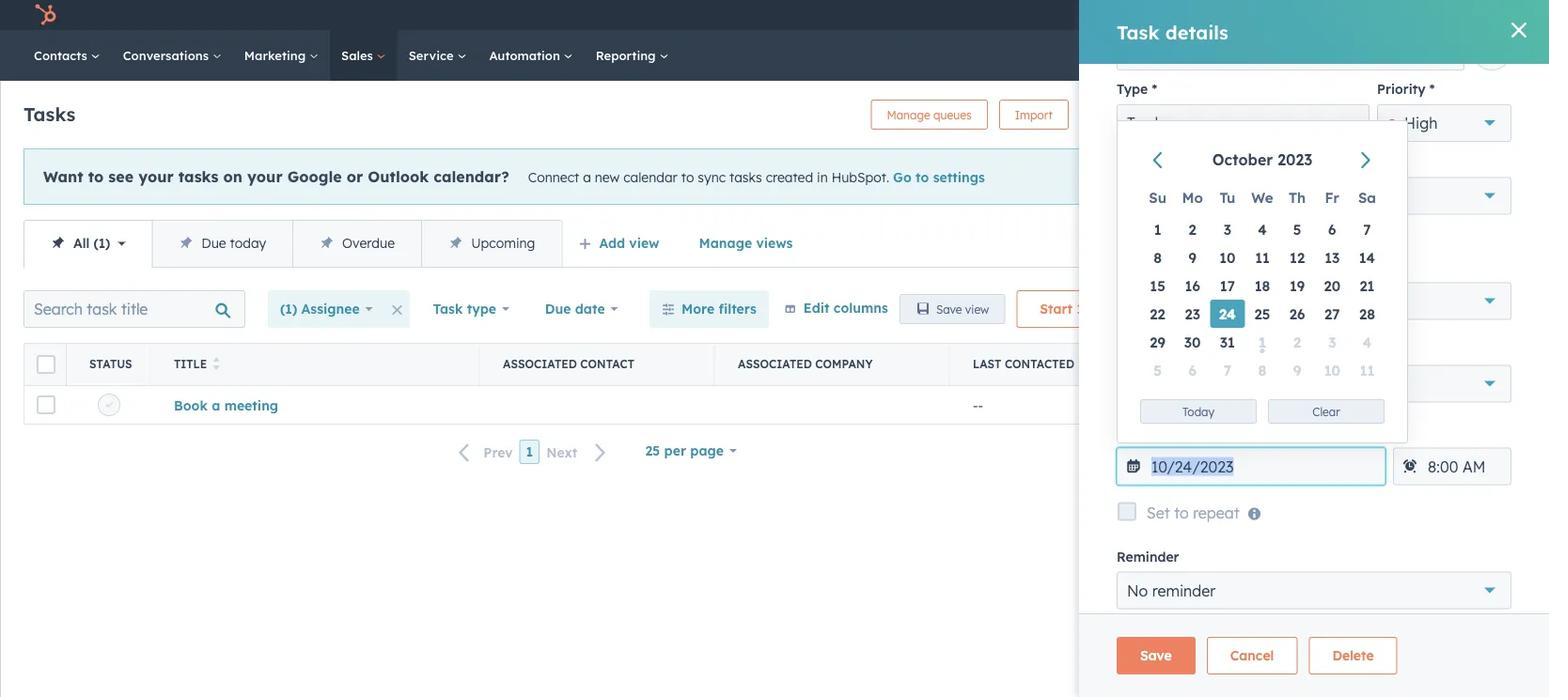 Task type: describe. For each thing, give the bounding box(es) containing it.
Search HubSpot search field
[[1285, 39, 1515, 71]]

24 menu item
[[1210, 300, 1245, 328]]

status column header
[[67, 344, 151, 385]]

1 horizontal spatial 9 menu item
[[1280, 356, 1315, 384]]

calling icon image
[[1237, 7, 1254, 24]]

1 horizontal spatial 11
[[1360, 361, 1374, 379]]

to left sync
[[681, 169, 694, 185]]

schedule,
[[1294, 474, 1352, 490]]

th
[[1289, 188, 1306, 206]]

panel
[[1272, 142, 1314, 161]]

0 vertical spatial 5 menu item
[[1280, 215, 1315, 243]]

25 for 25
[[1254, 305, 1270, 323]]

16 menu item
[[1175, 272, 1210, 300]]

marketplaces image
[[1276, 8, 1293, 25]]

23 menu item
[[1175, 300, 1210, 328]]

0 vertical spatial in
[[817, 169, 828, 185]]

31
[[1220, 333, 1235, 351]]

edit columns
[[803, 300, 888, 316]]

1 vertical spatial 2 menu item
[[1280, 328, 1315, 356]]

0 vertical spatial 7 menu item
[[1350, 215, 1385, 243]]

your right see
[[138, 167, 174, 186]]

1 vertical spatial date
[[1146, 424, 1176, 441]]

manage
[[1383, 474, 1434, 490]]

with for associated
[[1212, 186, 1242, 205]]

date inside popup button
[[575, 301, 605, 317]]

1 horizontal spatial 10 menu item
[[1315, 356, 1350, 384]]

go
[[893, 169, 912, 185]]

sales link
[[330, 30, 397, 81]]

today
[[1182, 405, 1214, 419]]

1 horizontal spatial 8 menu item
[[1245, 356, 1280, 384]]

0 horizontal spatial 11 menu item
[[1245, 243, 1280, 272]]

5 for the left 5 menu item
[[1154, 361, 1162, 379]]

made
[[1464, 7, 1496, 23]]

edit
[[803, 300, 830, 316]]

close image
[[1511, 23, 1526, 38]]

save view button
[[899, 294, 1005, 324]]

your left google
[[247, 167, 283, 186]]

0 vertical spatial 4
[[1258, 220, 1267, 238]]

task status: not completed image
[[105, 402, 113, 409]]

associated for associated with 0 records
[[1130, 186, 1208, 205]]

cancel
[[1230, 648, 1274, 664]]

last for last contacted
[[973, 357, 1001, 371]]

october 2023
[[1212, 150, 1312, 169]]

1 horizontal spatial of
[[1378, 451, 1391, 468]]

due inside popup button
[[545, 301, 571, 317]]

1 vertical spatial 9
[[1293, 361, 1301, 379]]

manage for manage views
[[699, 235, 752, 251]]

automation link
[[478, 30, 584, 81]]

0 vertical spatial records
[[1214, 154, 1263, 170]]

queue
[[1117, 342, 1159, 358]]

0 vertical spatial 8 menu item
[[1140, 243, 1175, 272]]

to-
[[1127, 114, 1149, 133]]

your down "can"
[[1263, 474, 1290, 490]]

search button
[[1500, 39, 1532, 71]]

1 right all
[[98, 235, 105, 251]]

one
[[1341, 496, 1364, 513]]

search image
[[1510, 49, 1523, 62]]

3 - from the left
[[1161, 397, 1166, 413]]

repeat
[[1193, 503, 1239, 522]]

no
[[1127, 581, 1148, 600]]

save for save view
[[936, 302, 962, 316]]

1 vertical spatial 4 menu item
[[1350, 328, 1385, 356]]

2 -- from the left
[[1161, 397, 1171, 413]]

more filters
[[681, 301, 756, 317]]

0 vertical spatial 10
[[1219, 249, 1236, 266]]

last for last engagement
[[1161, 357, 1189, 371]]

no reminder
[[1127, 581, 1216, 600]]

create
[[1096, 108, 1131, 122]]

0 vertical spatial 3
[[1224, 220, 1231, 238]]

filters
[[719, 301, 756, 317]]

tasks banner
[[23, 94, 1173, 130]]

0 horizontal spatial 9
[[1189, 249, 1196, 266]]

1 -- from the left
[[973, 397, 983, 413]]

1 horizontal spatial tasks
[[729, 169, 762, 185]]

google
[[287, 167, 342, 186]]

anderson
[[1167, 292, 1234, 311]]

1 vertical spatial 11 menu item
[[1350, 356, 1385, 384]]

now
[[1220, 451, 1248, 468]]

0 horizontal spatial on
[[223, 167, 242, 186]]

26
[[1289, 305, 1305, 323]]

top
[[1354, 451, 1375, 468]]

0 horizontal spatial 3 menu item
[[1210, 215, 1245, 243]]

in inside now you can stay on top of your daily work, keep track of your schedule, and manage your leads all in one place.
[[1524, 474, 1535, 490]]

import
[[1015, 108, 1053, 122]]

associated contact
[[503, 357, 634, 371]]

associated for associated company
[[738, 357, 812, 371]]

1 vertical spatial due date
[[1117, 424, 1176, 441]]

0 horizontal spatial 11
[[1255, 249, 1270, 266]]

to for want
[[88, 167, 104, 186]]

daily
[[1426, 451, 1456, 468]]

13
[[1325, 249, 1340, 266]]

(1)
[[280, 301, 297, 317]]

on inside now you can stay on top of your daily work, keep track of your schedule, and manage your leads all in one place.
[[1334, 451, 1350, 468]]

press to sort. image for title
[[213, 357, 220, 370]]

edit columns button
[[784, 297, 888, 321]]

0 horizontal spatial 4 menu item
[[1245, 215, 1280, 243]]

task for task details
[[1117, 20, 1159, 44]]

12 menu item
[[1280, 243, 1315, 272]]

(1) assignee
[[280, 301, 360, 317]]

27 menu item
[[1315, 300, 1350, 328]]

type
[[1117, 81, 1148, 97]]

0 horizontal spatial 5 menu item
[[1140, 356, 1175, 384]]

last engagement
[[1161, 357, 1273, 371]]

menu containing self made
[[1152, 0, 1526, 30]]

0 horizontal spatial tasks
[[178, 167, 218, 186]]

28
[[1359, 305, 1375, 323]]

type
[[467, 301, 496, 317]]

25 for 25 per page
[[645, 443, 660, 459]]

19
[[1290, 277, 1305, 295]]

self
[[1439, 7, 1460, 23]]

outlook
[[368, 167, 429, 186]]

1 - from the left
[[973, 397, 978, 413]]

contacts
[[34, 47, 91, 63]]

sync
[[698, 169, 726, 185]]

0 horizontal spatial 7
[[1224, 361, 1231, 379]]

0 horizontal spatial 6 menu item
[[1175, 356, 1210, 384]]

manage for manage queues
[[887, 108, 930, 122]]

1 for 1 button
[[526, 444, 533, 460]]

0 vertical spatial 6 menu item
[[1315, 215, 1350, 243]]

21 menu item
[[1350, 272, 1385, 300]]

task details
[[1117, 20, 1228, 44]]

and
[[1355, 474, 1379, 490]]

contacts link
[[23, 30, 112, 81]]

with for associate
[[1183, 154, 1211, 170]]

1 vertical spatial 10
[[1324, 361, 1340, 379]]

meeting
[[224, 397, 278, 413]]

task inside start 1 task button
[[1087, 301, 1115, 317]]

ruby anderson button
[[1117, 282, 1511, 320]]

1 vertical spatial of
[[1246, 474, 1259, 490]]

0 vertical spatial 1 menu item
[[1140, 215, 1175, 243]]

views
[[756, 235, 793, 251]]

reminder
[[1152, 581, 1216, 600]]

previous month image
[[1149, 150, 1169, 171]]

more filters link
[[650, 290, 769, 328]]

18 menu item
[[1245, 272, 1280, 300]]

work,
[[1459, 451, 1493, 468]]

overdue
[[342, 235, 395, 251]]

associate
[[1117, 154, 1179, 170]]

upcoming link
[[421, 221, 562, 267]]

29
[[1150, 333, 1165, 351]]

more
[[681, 301, 714, 317]]

start 1 task button
[[1016, 290, 1158, 328]]

your up manage at the right bottom of page
[[1395, 451, 1422, 468]]

due date button
[[533, 290, 630, 328]]

want to see your tasks on your google or outlook calendar?
[[43, 167, 509, 186]]

replaced
[[1391, 142, 1457, 161]]

17 menu item
[[1210, 272, 1245, 300]]

0 vertical spatial 8
[[1153, 249, 1162, 266]]

navigation containing all
[[23, 220, 562, 268]]

1 for 1 "menu item" to the top
[[1154, 220, 1161, 238]]

calling icon button
[[1229, 3, 1261, 27]]

associated for associated contact
[[503, 357, 577, 371]]

1 horizontal spatial 3
[[1328, 333, 1336, 351]]

now you can stay on top of your daily work, keep track of your schedule, and manage your leads all in one place.
[[1211, 451, 1535, 513]]

your down daily
[[1438, 474, 1466, 490]]

1 horizontal spatial 8
[[1258, 361, 1266, 379]]

cancel button
[[1207, 637, 1298, 675]]

add
[[599, 235, 625, 251]]

6 for the topmost '6' menu item
[[1328, 220, 1336, 238]]

associated contact column header
[[480, 344, 715, 385]]

you
[[1251, 451, 1274, 468]]

delete button
[[1309, 637, 1397, 675]]

records inside popup button
[[1260, 186, 1312, 205]]

has
[[1319, 142, 1345, 161]]

associated with 0 records button
[[1117, 177, 1511, 215]]

no reminder button
[[1117, 572, 1511, 609]]

prospecting
[[1284, 161, 1373, 180]]

hubspot.
[[832, 169, 889, 185]]

0 vertical spatial 2 menu item
[[1175, 215, 1210, 243]]

upgrade image
[[1154, 8, 1171, 25]]

help image
[[1316, 8, 1333, 25]]

ruby anderson image
[[1418, 7, 1435, 23]]

per
[[664, 443, 686, 459]]

0 horizontal spatial 9 menu item
[[1175, 243, 1210, 272]]

add view
[[599, 235, 659, 251]]

(1) assignee button
[[268, 290, 385, 328]]

set
[[1147, 503, 1170, 522]]



Task type: vqa. For each thing, say whether or not it's contained in the screenshot.
"None" popup button
yes



Task type: locate. For each thing, give the bounding box(es) containing it.
5 menu item down 29
[[1140, 356, 1175, 384]]

10 menu item up 17
[[1210, 243, 1245, 272]]

25 left per
[[645, 443, 660, 459]]

23
[[1185, 305, 1200, 323]]

tu
[[1220, 188, 1235, 206]]

1 horizontal spatial 4 menu item
[[1350, 328, 1385, 356]]

6 menu item
[[1315, 215, 1350, 243], [1175, 356, 1210, 384]]

tasks right sync
[[729, 169, 762, 185]]

0 horizontal spatial 2
[[1189, 220, 1196, 238]]

22 menu item
[[1140, 300, 1175, 328]]

2 last from the left
[[1161, 357, 1189, 371]]

0 vertical spatial 10 menu item
[[1210, 243, 1245, 272]]

1 vertical spatial task
[[433, 301, 463, 317]]

1 vertical spatial view
[[965, 302, 989, 316]]

5 down 29 'menu item'
[[1154, 361, 1162, 379]]

4 menu item
[[1245, 215, 1280, 243], [1350, 328, 1385, 356]]

in right all
[[1524, 474, 1535, 490]]

0 horizontal spatial press to sort. element
[[213, 357, 220, 372]]

none button
[[1117, 365, 1511, 403]]

today button
[[1140, 399, 1257, 424]]

11 down 28 menu item
[[1360, 361, 1374, 379]]

4 menu item down the we
[[1245, 215, 1280, 243]]

1 vertical spatial save
[[1140, 648, 1172, 664]]

sales
[[341, 47, 377, 63]]

10 menu item up clear "button"
[[1315, 356, 1350, 384]]

0 horizontal spatial date
[[575, 301, 605, 317]]

2 for topmost 2 menu item
[[1189, 220, 1196, 238]]

31 menu item
[[1210, 328, 1245, 356]]

25 inside menu item
[[1254, 305, 1270, 323]]

due down none
[[1117, 424, 1142, 441]]

task up type
[[1117, 20, 1159, 44]]

0 vertical spatial date
[[575, 301, 605, 317]]

1 vertical spatial 3
[[1328, 333, 1336, 351]]

1 menu item
[[1140, 215, 1175, 243], [1245, 328, 1280, 356]]

associate with records
[[1117, 154, 1263, 170]]

associated left contact
[[503, 357, 577, 371]]

11 menu item down 28 menu item
[[1350, 356, 1385, 384]]

7 menu item down 31
[[1210, 356, 1245, 384]]

on up due today
[[223, 167, 242, 186]]

or
[[347, 167, 363, 186]]

view right add
[[629, 235, 659, 251]]

4 down the 28
[[1363, 333, 1372, 351]]

on left top
[[1334, 451, 1350, 468]]

contact
[[580, 357, 634, 371]]

due date up associated contact
[[545, 301, 605, 317]]

pagination navigation
[[448, 440, 618, 465]]

9 up 16
[[1189, 249, 1196, 266]]

hubspot image
[[34, 4, 56, 26]]

import link
[[999, 100, 1069, 130]]

1 horizontal spatial 2 menu item
[[1280, 328, 1315, 356]]

1 horizontal spatial 3 menu item
[[1315, 328, 1350, 356]]

1 vertical spatial with
[[1212, 186, 1242, 205]]

-- down last contacted
[[973, 397, 983, 413]]

4 down the we
[[1258, 220, 1267, 238]]

2 menu item
[[1175, 215, 1210, 243], [1280, 328, 1315, 356]]

(
[[93, 235, 98, 251]]

fr
[[1325, 188, 1339, 206]]

1 horizontal spatial date
[[1146, 424, 1176, 441]]

associated company column header
[[715, 344, 950, 385]]

date down today button in the right of the page
[[1146, 424, 1176, 441]]

due today
[[201, 235, 266, 251]]

page
[[690, 443, 724, 459]]

marketplaces button
[[1265, 0, 1304, 30]]

0 vertical spatial 9 menu item
[[1175, 243, 1210, 272]]

27
[[1324, 305, 1340, 323]]

save right the columns
[[936, 302, 962, 316]]

0 vertical spatial task
[[1117, 20, 1159, 44]]

1 down 25 menu item
[[1259, 333, 1266, 351]]

with left 0
[[1212, 186, 1242, 205]]

1 inside start 1 task button
[[1076, 301, 1083, 317]]

mo
[[1182, 188, 1203, 206]]

press to sort. element right title
[[213, 357, 220, 372]]

create task link
[[1080, 100, 1173, 130]]

0 horizontal spatial 7 menu item
[[1210, 356, 1245, 384]]

task
[[1134, 108, 1157, 122], [1087, 301, 1115, 317]]

press to sort. image for last contacted
[[1080, 357, 1087, 370]]

1 menu item down su
[[1140, 215, 1175, 243]]

1 inside 1 button
[[526, 444, 533, 460]]

associated inside popup button
[[1130, 186, 1208, 205]]

9 menu item up clear "button"
[[1280, 356, 1315, 384]]

to left see
[[88, 167, 104, 186]]

0 horizontal spatial task
[[1087, 301, 1115, 317]]

5 menu item
[[1280, 215, 1315, 243], [1140, 356, 1175, 384]]

2 menu item down mo
[[1175, 215, 1210, 243]]

1 vertical spatial task
[[1087, 301, 1115, 317]]

4 menu item down the 28
[[1350, 328, 1385, 356]]

0 horizontal spatial a
[[212, 397, 220, 413]]

task inside the 'create task' link
[[1134, 108, 1157, 122]]

manage inside "manage views" link
[[699, 235, 752, 251]]

1 horizontal spatial 10
[[1324, 361, 1340, 379]]

1 vertical spatial 4
[[1363, 333, 1372, 351]]

15 menu item
[[1140, 272, 1175, 300]]

a left new
[[583, 169, 591, 185]]

in right created
[[817, 169, 828, 185]]

1 horizontal spatial 6
[[1328, 220, 1336, 238]]

16
[[1185, 277, 1200, 295]]

0 vertical spatial 4 menu item
[[1245, 215, 1280, 243]]

1 vertical spatial 1 menu item
[[1245, 328, 1280, 356]]

workspace
[[1378, 161, 1462, 180]]

priority
[[1377, 81, 1425, 97]]

1 vertical spatial 9 menu item
[[1280, 356, 1315, 384]]

15
[[1150, 277, 1165, 295]]

Book a meeting text field
[[1117, 31, 1464, 70]]

to right "go"
[[916, 169, 929, 185]]

1 button
[[519, 440, 540, 464]]

HH:MM text field
[[1393, 448, 1511, 485]]

contacted
[[1005, 357, 1074, 371]]

columns
[[834, 300, 888, 316]]

9 up clear "button"
[[1293, 361, 1301, 379]]

0 horizontal spatial task
[[433, 301, 463, 317]]

2 menu item down 26
[[1280, 328, 1315, 356]]

1 right prev
[[526, 444, 533, 460]]

manage left views
[[699, 235, 752, 251]]

0 vertical spatial 6
[[1328, 220, 1336, 238]]

assignee
[[301, 301, 360, 317]]

press to sort. element
[[213, 357, 220, 372], [1080, 357, 1087, 372]]

6 menu item up 13
[[1315, 215, 1350, 243]]

2023
[[1278, 150, 1312, 169]]

settings image
[[1347, 8, 1364, 25]]

associated down previous month image
[[1130, 186, 1208, 205]]

1 horizontal spatial manage
[[887, 108, 930, 122]]

0 vertical spatial view
[[629, 235, 659, 251]]

1 horizontal spatial 2
[[1293, 333, 1301, 351]]

Due date text field
[[1117, 448, 1385, 485]]

1 vertical spatial 8 menu item
[[1245, 356, 1280, 384]]

9 menu item up 16
[[1175, 243, 1210, 272]]

date up associated contact column header
[[575, 301, 605, 317]]

1 vertical spatial 7 menu item
[[1210, 356, 1245, 384]]

press to sort. image
[[213, 357, 220, 370], [1080, 357, 1087, 370]]

2 press to sort. image from the left
[[1080, 357, 1087, 370]]

25 down 18
[[1254, 305, 1270, 323]]

0 horizontal spatial in
[[817, 169, 828, 185]]

conversations
[[123, 47, 212, 63]]

tasks
[[178, 167, 218, 186], [729, 169, 762, 185]]

0 vertical spatial with
[[1183, 154, 1211, 170]]

11 menu item up 18
[[1245, 243, 1280, 272]]

a for book
[[212, 397, 220, 413]]

1 vertical spatial 5
[[1154, 361, 1162, 379]]

0 vertical spatial of
[[1378, 451, 1391, 468]]

4 - from the left
[[1166, 397, 1171, 413]]

1 vertical spatial on
[[1334, 451, 1350, 468]]

a for connect
[[583, 169, 591, 185]]

5 for topmost 5 menu item
[[1293, 220, 1301, 238]]

of down you
[[1246, 474, 1259, 490]]

18
[[1255, 277, 1270, 295]]

save button
[[1117, 637, 1195, 675]]

1 vertical spatial 2
[[1293, 333, 1301, 351]]

with inside popup button
[[1212, 186, 1242, 205]]

last down the 30 menu item
[[1161, 357, 1189, 371]]

delete
[[1332, 648, 1374, 664]]

new
[[595, 169, 620, 185]]

navigation
[[23, 220, 562, 268]]

14
[[1359, 249, 1375, 266]]

--
[[973, 397, 983, 413], [1161, 397, 1171, 413]]

7 up 14 menu item
[[1363, 220, 1371, 238]]

5 up 12 menu item
[[1293, 220, 1301, 238]]

26 menu item
[[1280, 300, 1315, 328]]

can
[[1278, 451, 1301, 468]]

25 per page
[[645, 443, 724, 459]]

all
[[1506, 474, 1520, 490]]

to for set
[[1174, 503, 1189, 522]]

6 down the 30 menu item
[[1189, 361, 1197, 379]]

10 up 17 menu item
[[1219, 249, 1236, 266]]

0 horizontal spatial 1 menu item
[[1140, 215, 1175, 243]]

1 down su
[[1154, 220, 1161, 238]]

6 menu item down 30
[[1175, 356, 1210, 384]]

by
[[1461, 142, 1480, 161]]

0 vertical spatial 11
[[1255, 249, 1270, 266]]

1 vertical spatial 25
[[645, 443, 660, 459]]

view up last contacted
[[965, 302, 989, 316]]

1 horizontal spatial with
[[1212, 186, 1242, 205]]

automation
[[489, 47, 564, 63]]

-- down none
[[1161, 397, 1171, 413]]

0 horizontal spatial 6
[[1189, 361, 1197, 379]]

1 press to sort. element from the left
[[213, 357, 220, 372]]

1 horizontal spatial due
[[545, 301, 571, 317]]

3 menu item down tu
[[1210, 215, 1245, 243]]

0 vertical spatial 11 menu item
[[1245, 243, 1280, 272]]

press to sort. element for last contacted
[[1080, 357, 1087, 372]]

a right book
[[212, 397, 220, 413]]

view for add view
[[629, 235, 659, 251]]

25 inside popup button
[[645, 443, 660, 459]]

go to settings link
[[893, 169, 985, 185]]

view inside popup button
[[629, 235, 659, 251]]

column header
[[24, 344, 67, 385]]

records up 0
[[1214, 154, 1263, 170]]

clear button
[[1268, 399, 1385, 424]]

save for save
[[1140, 648, 1172, 664]]

1 vertical spatial manage
[[699, 235, 752, 251]]

save inside save view button
[[936, 302, 962, 316]]

manage inside the "manage queues" link
[[887, 108, 930, 122]]

0 horizontal spatial due date
[[545, 301, 605, 317]]

manage views link
[[687, 225, 805, 262]]

1 horizontal spatial 1 menu item
[[1245, 328, 1280, 356]]

associated with 0 records
[[1130, 186, 1312, 205]]

queues
[[933, 108, 972, 122]]

2 - from the left
[[978, 397, 983, 413]]

1 horizontal spatial view
[[965, 302, 989, 316]]

due date element
[[1393, 448, 1511, 485]]

1 horizontal spatial press to sort. element
[[1080, 357, 1087, 372]]

1 horizontal spatial 5 menu item
[[1280, 215, 1315, 243]]

0 horizontal spatial 4
[[1258, 220, 1267, 238]]

to-do button
[[1117, 104, 1369, 142]]

press to sort. image right contacted
[[1080, 357, 1087, 370]]

7 menu item
[[1350, 215, 1385, 243], [1210, 356, 1245, 384]]

25
[[1254, 305, 1270, 323], [645, 443, 660, 459]]

14 menu item
[[1350, 243, 1385, 272]]

been
[[1350, 142, 1387, 161]]

19 menu item
[[1280, 272, 1315, 300]]

0 horizontal spatial of
[[1246, 474, 1259, 490]]

0 horizontal spatial press to sort. image
[[213, 357, 220, 370]]

0 horizontal spatial due
[[201, 235, 226, 251]]

1 last from the left
[[973, 357, 1001, 371]]

save down no reminder
[[1140, 648, 1172, 664]]

2 down mo
[[1189, 220, 1196, 238]]

book a meeting button
[[174, 397, 278, 413]]

due date inside popup button
[[545, 301, 605, 317]]

conversations link
[[112, 30, 233, 81]]

reporting
[[596, 47, 659, 63]]

task type
[[433, 301, 496, 317]]

2 for the bottom 2 menu item
[[1293, 333, 1301, 351]]

marketing link
[[233, 30, 330, 81]]

2 horizontal spatial due
[[1117, 424, 1142, 441]]

task inside task type popup button
[[433, 301, 463, 317]]

7
[[1363, 220, 1371, 238], [1224, 361, 1231, 379]]

11 up 18 menu item
[[1255, 249, 1270, 266]]

save inside the save button
[[1140, 648, 1172, 664]]

status
[[89, 357, 132, 371]]

29 menu item
[[1140, 328, 1175, 356]]

date
[[575, 301, 605, 317], [1146, 424, 1176, 441]]

start 1 task
[[1040, 301, 1115, 317]]

0 vertical spatial save
[[936, 302, 962, 316]]

0 horizontal spatial 8
[[1153, 249, 1162, 266]]

2
[[1189, 220, 1196, 238], [1293, 333, 1301, 351]]

tasks up due today link
[[178, 167, 218, 186]]

press to sort. element right contacted
[[1080, 357, 1087, 372]]

1 horizontal spatial task
[[1134, 108, 1157, 122]]

associated down filters in the left top of the page
[[738, 357, 812, 371]]

to up 16
[[1179, 259, 1192, 275]]

to
[[88, 167, 104, 186], [681, 169, 694, 185], [916, 169, 929, 185], [1179, 259, 1192, 275], [1174, 503, 1189, 522]]

2 press to sort. element from the left
[[1080, 357, 1087, 372]]

0 vertical spatial 7
[[1363, 220, 1371, 238]]

30 menu item
[[1175, 328, 1210, 356]]

8 menu item
[[1140, 243, 1175, 272], [1245, 356, 1280, 384]]

3 menu item down 27
[[1315, 328, 1350, 356]]

press to sort. image right title
[[213, 357, 220, 370]]

to for assigned
[[1179, 259, 1192, 275]]

prev button
[[448, 440, 519, 465]]

due up associated contact
[[545, 301, 571, 317]]

due date down none
[[1117, 424, 1176, 441]]

1 vertical spatial records
[[1260, 186, 1312, 205]]

1 horizontal spatial --
[[1161, 397, 1171, 413]]

1
[[1154, 220, 1161, 238], [98, 235, 105, 251], [1076, 301, 1083, 317], [1259, 333, 1266, 351], [526, 444, 533, 460]]

1 horizontal spatial 25
[[1254, 305, 1270, 323]]

view inside button
[[965, 302, 989, 316]]

self made button
[[1407, 0, 1525, 30]]

1 vertical spatial 8
[[1258, 361, 1266, 379]]

3 menu item
[[1210, 215, 1245, 243], [1315, 328, 1350, 356]]

1 menu item right 31
[[1245, 328, 1280, 356]]

Search task title search field
[[23, 290, 245, 328]]

last left contacted
[[973, 357, 1001, 371]]

1 vertical spatial 11
[[1360, 361, 1374, 379]]

10 menu item
[[1210, 243, 1245, 272], [1315, 356, 1350, 384]]

due left today
[[201, 235, 226, 251]]

2 horizontal spatial associated
[[1130, 186, 1208, 205]]

1 horizontal spatial a
[[583, 169, 591, 185]]

this
[[1237, 142, 1268, 161]]

none
[[1127, 374, 1165, 393]]

menu
[[1152, 0, 1526, 30]]

0 horizontal spatial 10 menu item
[[1210, 243, 1245, 272]]

manage queues
[[887, 108, 972, 122]]

1 press to sort. image from the left
[[213, 357, 220, 370]]

1 horizontal spatial 5
[[1293, 220, 1301, 238]]

with up mo
[[1183, 154, 1211, 170]]

25 menu item
[[1245, 300, 1280, 328]]

notifications image
[[1379, 8, 1396, 25]]

view for save view
[[965, 302, 989, 316]]

task for task type
[[433, 301, 463, 317]]

13 menu item
[[1315, 243, 1350, 272]]

keep
[[1496, 451, 1526, 468]]

help button
[[1308, 0, 1340, 30]]

5
[[1293, 220, 1301, 238], [1154, 361, 1162, 379]]

book
[[174, 397, 208, 413]]

10 up clear "button"
[[1324, 361, 1340, 379]]

6 for left '6' menu item
[[1189, 361, 1197, 379]]

0 horizontal spatial save
[[936, 302, 962, 316]]

associated
[[1130, 186, 1208, 205], [503, 357, 577, 371], [738, 357, 812, 371]]

1 right start
[[1076, 301, 1083, 317]]

1 horizontal spatial 4
[[1363, 333, 1372, 351]]

20 menu item
[[1315, 272, 1350, 300]]

task left the type
[[433, 301, 463, 317]]

0 horizontal spatial view
[[629, 235, 659, 251]]

5 menu item up 12
[[1280, 215, 1315, 243]]

11 menu item
[[1245, 243, 1280, 272], [1350, 356, 1385, 384]]

records right 0
[[1260, 186, 1312, 205]]

1 for 1 "menu item" to the bottom
[[1259, 333, 1266, 351]]

0 vertical spatial on
[[223, 167, 242, 186]]

6 up 13
[[1328, 220, 1336, 238]]

9 menu item
[[1175, 243, 1210, 272], [1280, 356, 1315, 384]]

7 menu item up 14
[[1350, 215, 1385, 243]]

2 down 26
[[1293, 333, 1301, 351]]

to right set
[[1174, 503, 1189, 522]]

1 horizontal spatial due date
[[1117, 424, 1176, 441]]

upgrade
[[1175, 8, 1225, 24]]

1 horizontal spatial 9
[[1293, 361, 1301, 379]]

3 down tu
[[1224, 220, 1231, 238]]

press to sort. element for title
[[213, 357, 220, 372]]

3 down the "27" menu item
[[1328, 333, 1336, 351]]

manage left the queues
[[887, 108, 930, 122]]

1 horizontal spatial 7 menu item
[[1350, 215, 1385, 243]]

7 down 31
[[1224, 361, 1231, 379]]

0 vertical spatial due
[[201, 235, 226, 251]]

next month image
[[1355, 150, 1376, 171]]

of right top
[[1378, 451, 1391, 468]]

manage
[[887, 108, 930, 122], [699, 235, 752, 251]]

0 horizontal spatial --
[[973, 397, 983, 413]]

28 menu item
[[1350, 300, 1385, 328]]

high
[[1404, 114, 1438, 133]]

settings link
[[1344, 5, 1367, 25]]

0 horizontal spatial 5
[[1154, 361, 1162, 379]]

-
[[973, 397, 978, 413], [978, 397, 983, 413], [1161, 397, 1166, 413], [1166, 397, 1171, 413]]



